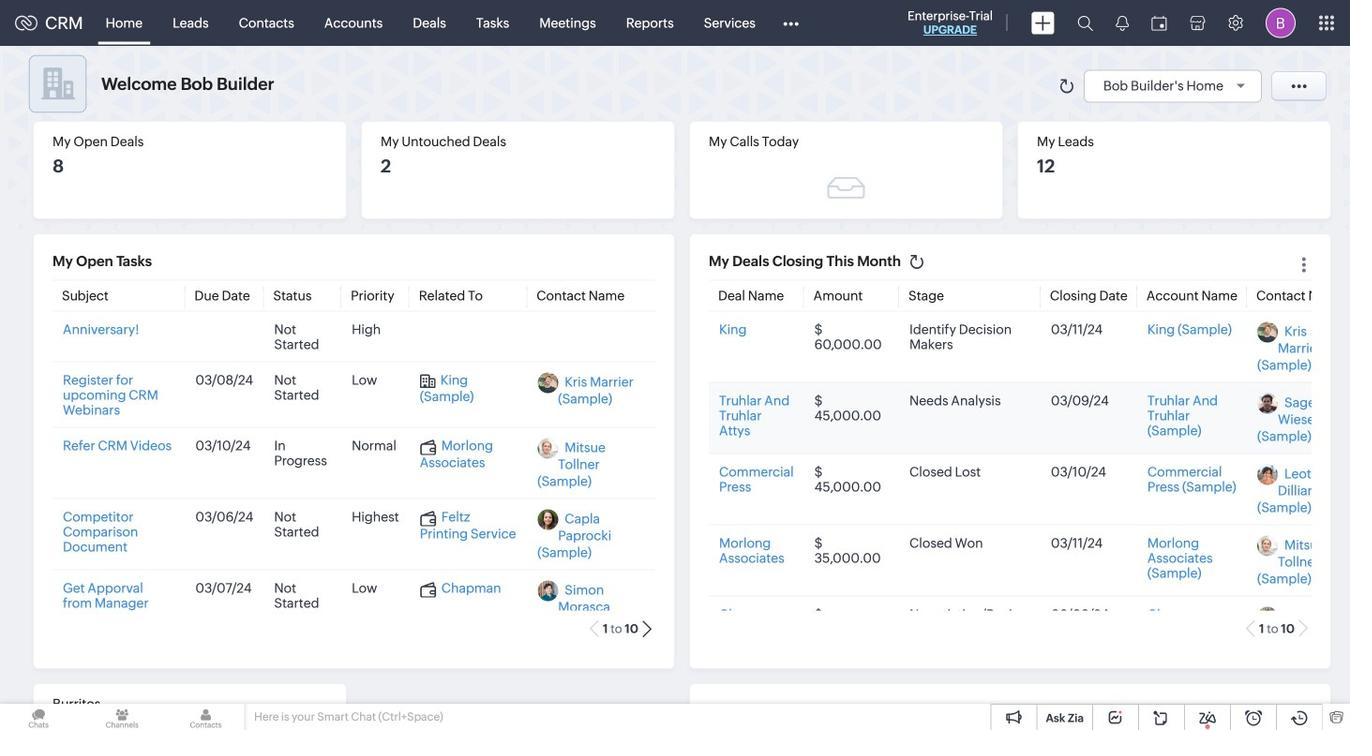 Task type: vqa. For each thing, say whether or not it's contained in the screenshot.
Simon related to http://kingmanufacturing.com
no



Task type: describe. For each thing, give the bounding box(es) containing it.
profile element
[[1255, 0, 1308, 45]]

search image
[[1078, 15, 1094, 31]]

chats image
[[0, 704, 77, 731]]

profile image
[[1266, 8, 1296, 38]]

channels image
[[84, 704, 161, 731]]

search element
[[1067, 0, 1105, 46]]

create menu element
[[1021, 0, 1067, 45]]

calendar image
[[1152, 15, 1168, 30]]

signals element
[[1105, 0, 1141, 46]]

Other Modules field
[[771, 8, 811, 38]]



Task type: locate. For each thing, give the bounding box(es) containing it.
contacts image
[[167, 704, 244, 731]]

logo image
[[15, 15, 38, 30]]

signals image
[[1116, 15, 1129, 31]]

create menu image
[[1032, 12, 1055, 34]]



